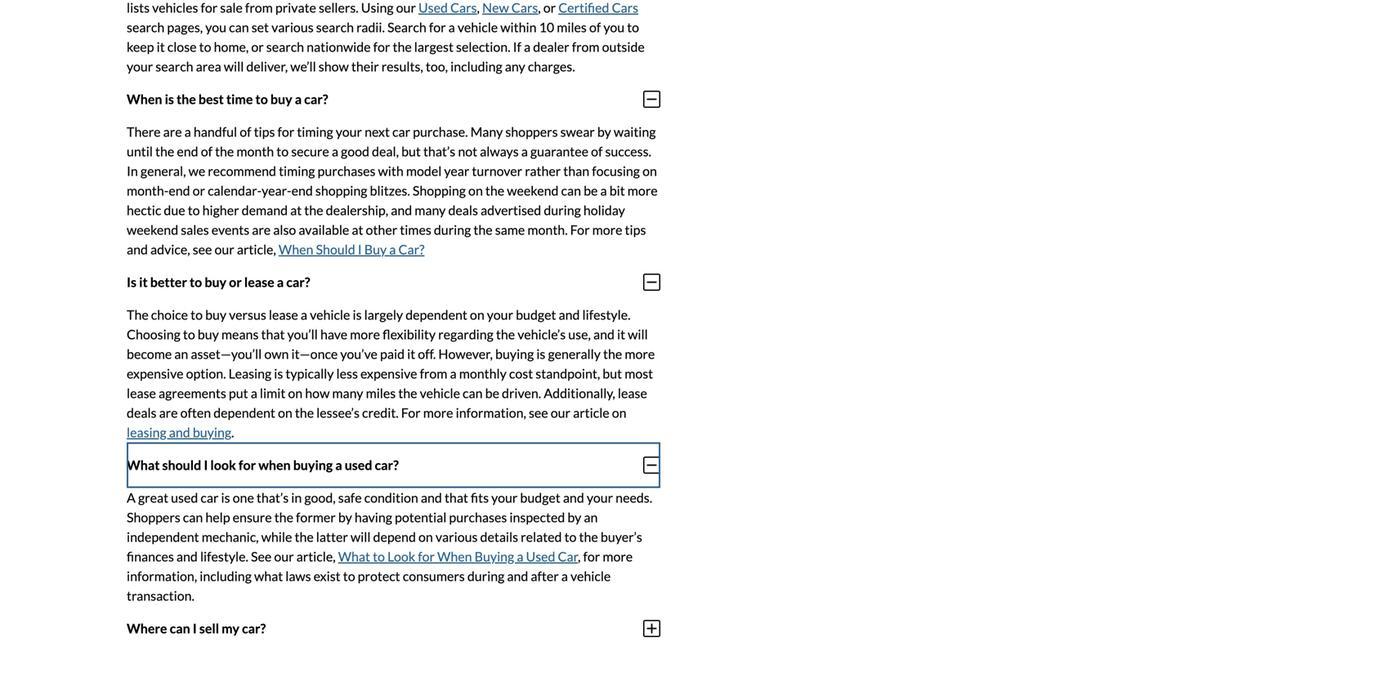 Task type: describe. For each thing, give the bounding box(es) containing it.
monthly
[[459, 366, 507, 382]]

to right time in the top left of the page
[[256, 91, 268, 107]]

lease up leasing
[[127, 385, 156, 401]]

0 vertical spatial are
[[163, 124, 182, 140]]

best
[[199, 91, 224, 107]]

will inside search pages, you can set various search radii. search for a vehicle within 10 miles of you to keep it close to home, or search nationwide for the largest selection. if a dealer from outside your search area will deliver, we'll show their results, too, including any charges.
[[224, 58, 244, 74]]

lease up you'll
[[269, 307, 298, 323]]

our inside there are a handful of tips for timing your next car purchase. many shoppers swear by waiting until the end of the month to secure a good deal, but that's not always a guarantee of success. in general, we recommend timing purchases with model year turnover rather than focusing on month-end or calendar-year-end shopping blitzes. shopping on the weekend can be a bit more hectic due to higher demand at the dealership, and many deals advertised during holiday weekend sales events are also available at other times during the same month. for more tips and advice, see our article,
[[215, 241, 234, 257]]

it right "use,"
[[617, 326, 626, 342]]

ensure
[[233, 510, 272, 526]]

you've
[[340, 346, 378, 362]]

former
[[296, 510, 336, 526]]

to inside a great used car is one that's in good, safe condition and that fits your budget and your needs. shoppers can help ensure the former by having potential purchases inspected by an independent mechanic, while the latter will depend on various details related to the buyer's finances and lifestyle. see our article,
[[565, 529, 577, 545]]

a inside 'is it better to buy or lease a car?' dropdown button
[[277, 274, 284, 290]]

2 expensive from the left
[[361, 366, 417, 382]]

will inside the choice to buy versus lease a vehicle is largely dependent on your budget and lifestyle. choosing to buy means that you'll have more flexibility regarding the vehicle's use, and it will become an asset—you'll own it—once you've paid it off. however, buying is generally the more expensive option. leasing is typically less expensive from a monthly cost standpoint, but most lease agreements put a limit on how many miles the vehicle can be driven. additionally, lease deals are often dependent on the lessee's credit. for more information, see our article on leasing and buying .
[[628, 326, 648, 342]]

for up largest at the top
[[429, 19, 446, 35]]

search up keep
[[127, 19, 165, 35]]

higher
[[202, 202, 239, 218]]

own
[[264, 346, 289, 362]]

due
[[164, 202, 185, 218]]

the down how
[[295, 405, 314, 421]]

largest
[[414, 39, 454, 55]]

look
[[388, 549, 415, 565]]

car? right my
[[242, 621, 266, 637]]

deal,
[[372, 143, 399, 159]]

on down limit
[[278, 405, 292, 421]]

until
[[127, 143, 153, 159]]

for inside there are a handful of tips for timing your next car purchase. many shoppers swear by waiting until the end of the month to secure a good deal, but that's not always a guarantee of success. in general, we recommend timing purchases with model year turnover rather than focusing on month-end or calendar-year-end shopping blitzes. shopping on the weekend can be a bit more hectic due to higher demand at the dealership, and many deals advertised during holiday weekend sales events are also available at other times during the same month. for more tips and advice, see our article,
[[570, 222, 590, 238]]

article, inside a great used car is one that's in good, safe condition and that fits your budget and your needs. shoppers can help ensure the former by having potential purchases inspected by an independent mechanic, while the latter will depend on various details related to the buyer's finances and lifestyle. see our article,
[[296, 549, 336, 565]]

model
[[406, 163, 442, 179]]

outside
[[602, 39, 645, 55]]

calendar-
[[208, 183, 262, 199]]

1 vertical spatial dependent
[[214, 405, 275, 421]]

turnover
[[472, 163, 523, 179]]

to up protect
[[373, 549, 385, 565]]

a down shoppers
[[521, 143, 528, 159]]

a left the good at the left of the page
[[332, 143, 338, 159]]

for inside , for more information, including what laws exist to protect consumers during and after a vehicle transaction.
[[583, 549, 600, 565]]

0 vertical spatial timing
[[297, 124, 333, 140]]

to up "outside"
[[627, 19, 639, 35]]

car? up you'll
[[286, 274, 310, 290]]

0 vertical spatial buying
[[495, 346, 534, 362]]

search up nationwide
[[316, 19, 354, 35]]

i for look
[[204, 458, 208, 473]]

0 horizontal spatial tips
[[254, 124, 275, 140]]

focusing
[[592, 163, 640, 179]]

1 expensive from the left
[[127, 366, 184, 382]]

sales
[[181, 222, 209, 238]]

cost
[[509, 366, 533, 382]]

of up month
[[240, 124, 251, 140]]

times
[[400, 222, 432, 238]]

a left handful
[[185, 124, 191, 140]]

many inside the choice to buy versus lease a vehicle is largely dependent on your budget and lifestyle. choosing to buy means that you'll have more flexibility regarding the vehicle's use, and it will become an asset—you'll own it—once you've paid it off. however, buying is generally the more expensive option. leasing is typically less expensive from a monthly cost standpoint, but most lease agreements put a limit on how many miles the vehicle can be driven. additionally, lease deals are often dependent on the lessee's credit. for more information, see our article on leasing and buying .
[[332, 385, 363, 401]]

your inside there are a handful of tips for timing your next car purchase. many shoppers swear by waiting until the end of the month to secure a good deal, but that's not always a guarantee of success. in general, we recommend timing purchases with model year turnover rather than focusing on month-end or calendar-year-end shopping blitzes. shopping on the weekend can be a bit more hectic due to higher demand at the dealership, and many deals advertised during holiday weekend sales events are also available at other times during the same month. for more tips and advice, see our article,
[[336, 124, 362, 140]]

leasing and buying link
[[127, 425, 231, 441]]

your inside the choice to buy versus lease a vehicle is largely dependent on your budget and lifestyle. choosing to buy means that you'll have more flexibility regarding the vehicle's use, and it will become an asset—you'll own it—once you've paid it off. however, buying is generally the more expensive option. leasing is typically less expensive from a monthly cost standpoint, but most lease agreements put a limit on how many miles the vehicle can be driven. additionally, lease deals are often dependent on the lessee's credit. for more information, see our article on leasing and buying .
[[487, 307, 513, 323]]

the up "credit."
[[398, 385, 417, 401]]

typically
[[286, 366, 334, 382]]

for down radii.
[[373, 39, 390, 55]]

end up due
[[169, 183, 190, 199]]

guarantee
[[531, 143, 589, 159]]

but inside the choice to buy versus lease a vehicle is largely dependent on your budget and lifestyle. choosing to buy means that you'll have more flexibility regarding the vehicle's use, and it will become an asset—you'll own it—once you've paid it off. however, buying is generally the more expensive option. leasing is typically less expensive from a monthly cost standpoint, but most lease agreements put a limit on how many miles the vehicle can be driven. additionally, lease deals are often dependent on the lessee's credit. for more information, see our article on leasing and buying .
[[603, 366, 622, 382]]

credit.
[[362, 405, 399, 421]]

the left vehicle's in the left of the page
[[496, 326, 515, 342]]

inspected
[[510, 510, 565, 526]]

is
[[127, 274, 137, 290]]

by inside there are a handful of tips for timing your next car purchase. many shoppers swear by waiting until the end of the month to secure a good deal, but that's not always a guarantee of success. in general, we recommend timing purchases with model year turnover rather than focusing on month-end or calendar-year-end shopping blitzes. shopping on the weekend can be a bit more hectic due to higher demand at the dealership, and many deals advertised during holiday weekend sales events are also available at other times during the same month. for more tips and advice, see our article,
[[598, 124, 611, 140]]

month-
[[127, 183, 169, 199]]

asset—you'll
[[191, 346, 262, 362]]

a great used car is one that's in good, safe condition and that fits your budget and your needs. shoppers can help ensure the former by having potential purchases inspected by an independent mechanic, while the latter will depend on various details related to the buyer's finances and lifestyle. see our article,
[[127, 490, 653, 565]]

for up consumers
[[418, 549, 435, 565]]

a down however,
[[450, 366, 457, 382]]

become
[[127, 346, 172, 362]]

1 horizontal spatial tips
[[625, 222, 646, 238]]

year-
[[262, 183, 292, 199]]

see
[[251, 549, 272, 565]]

the down former
[[295, 529, 314, 545]]

choosing
[[127, 326, 180, 342]]

it inside dropdown button
[[139, 274, 148, 290]]

and up potential
[[421, 490, 442, 506]]

an inside a great used car is one that's in good, safe condition and that fits your budget and your needs. shoppers can help ensure the former by having potential purchases inspected by an independent mechanic, while the latter will depend on various details related to the buyer's finances and lifestyle. see our article,
[[584, 510, 598, 526]]

i for buy
[[358, 241, 362, 257]]

advice,
[[150, 241, 190, 257]]

purchases inside there are a handful of tips for timing your next car purchase. many shoppers swear by waiting until the end of the month to secure a good deal, but that's not always a guarantee of success. in general, we recommend timing purchases with model year turnover rather than focusing on month-end or calendar-year-end shopping blitzes. shopping on the weekend can be a bit more hectic due to higher demand at the dealership, and many deals advertised during holiday weekend sales events are also available at other times during the same month. for more tips and advice, see our article,
[[318, 163, 376, 179]]

hectic
[[127, 202, 161, 218]]

0 vertical spatial dependent
[[406, 307, 468, 323]]

and left advice, on the top of page
[[127, 241, 148, 257]]

deliver,
[[246, 58, 288, 74]]

and right "use,"
[[594, 326, 615, 342]]

on inside a great used car is one that's in good, safe condition and that fits your budget and your needs. shoppers can help ensure the former by having potential purchases inspected by an independent mechanic, while the latter will depend on various details related to the buyer's finances and lifestyle. see our article,
[[419, 529, 433, 545]]

nationwide
[[307, 39, 371, 55]]

of up focusing at the top left of the page
[[591, 143, 603, 159]]

information, inside the choice to buy versus lease a vehicle is largely dependent on your budget and lifestyle. choosing to buy means that you'll have more flexibility regarding the vehicle's use, and it will become an asset—you'll own it—once you've paid it off. however, buying is generally the more expensive option. leasing is typically less expensive from a monthly cost standpoint, but most lease agreements put a limit on how many miles the vehicle can be driven. additionally, lease deals are often dependent on the lessee's credit. for more information, see our article on leasing and buying .
[[456, 405, 526, 421]]

when for when should i buy a car?
[[279, 241, 313, 257]]

of down handful
[[201, 143, 213, 159]]

to down the choice
[[183, 326, 195, 342]]

depend
[[373, 529, 416, 545]]

see inside there are a handful of tips for timing your next car purchase. many shoppers swear by waiting until the end of the month to secure a good deal, but that's not always a guarantee of success. in general, we recommend timing purchases with model year turnover rather than focusing on month-end or calendar-year-end shopping blitzes. shopping on the weekend can be a bit more hectic due to higher demand at the dealership, and many deals advertised during holiday weekend sales events are also available at other times during the same month. for more tips and advice, see our article,
[[193, 241, 212, 257]]

is left largely
[[353, 307, 362, 323]]

buy down deliver, on the left
[[271, 91, 292, 107]]

0 vertical spatial at
[[290, 202, 302, 218]]

can inside a great used car is one that's in good, safe condition and that fits your budget and your needs. shoppers can help ensure the former by having potential purchases inspected by an independent mechanic, while the latter will depend on various details related to the buyer's finances and lifestyle. see our article,
[[183, 510, 203, 526]]

year
[[444, 163, 470, 179]]

within
[[501, 19, 537, 35]]

a left 'used'
[[517, 549, 524, 565]]

more up most
[[625, 346, 655, 362]]

buy up asset—you'll
[[198, 326, 219, 342]]

advertised
[[481, 202, 541, 218]]

information, inside , for more information, including what laws exist to protect consumers during and after a vehicle transaction.
[[127, 568, 197, 584]]

buy right 'better'
[[205, 274, 227, 290]]

dealership,
[[326, 202, 388, 218]]

there
[[127, 124, 161, 140]]

lifestyle. inside the choice to buy versus lease a vehicle is largely dependent on your budget and lifestyle. choosing to buy means that you'll have more flexibility regarding the vehicle's use, and it will become an asset—you'll own it—once you've paid it off. however, buying is generally the more expensive option. leasing is typically less expensive from a monthly cost standpoint, but most lease agreements put a limit on how many miles the vehicle can be driven. additionally, lease deals are often dependent on the lessee's credit. for more information, see our article on leasing and buying .
[[583, 307, 631, 323]]

and down often
[[169, 425, 190, 441]]

miles inside the choice to buy versus lease a vehicle is largely dependent on your budget and lifestyle. choosing to buy means that you'll have more flexibility regarding the vehicle's use, and it will become an asset—you'll own it—once you've paid it off. however, buying is generally the more expensive option. leasing is typically less expensive from a monthly cost standpoint, but most lease agreements put a limit on how many miles the vehicle can be driven. additionally, lease deals are often dependent on the lessee's credit. for more information, see our article on leasing and buying .
[[366, 385, 396, 401]]

for inside there are a handful of tips for timing your next car purchase. many shoppers swear by waiting until the end of the month to secure a good deal, but that's not always a guarantee of success. in general, we recommend timing purchases with model year turnover rather than focusing on month-end or calendar-year-end shopping blitzes. shopping on the weekend can be a bit more hectic due to higher demand at the dealership, and many deals advertised during holiday weekend sales events are also available at other times during the same month. for more tips and advice, see our article,
[[278, 124, 295, 140]]

lease inside dropdown button
[[244, 274, 274, 290]]

dealer
[[533, 39, 570, 55]]

more right "credit."
[[423, 405, 453, 421]]

be inside the choice to buy versus lease a vehicle is largely dependent on your budget and lifestyle. choosing to buy means that you'll have more flexibility regarding the vehicle's use, and it will become an asset—you'll own it—once you've paid it off. however, buying is generally the more expensive option. leasing is typically less expensive from a monthly cost standpoint, but most lease agreements put a limit on how many miles the vehicle can be driven. additionally, lease deals are often dependent on the lessee's credit. for more information, see our article on leasing and buying .
[[485, 385, 500, 401]]

fits
[[471, 490, 489, 506]]

your left needs.
[[587, 490, 613, 506]]

the inside dropdown button
[[177, 91, 196, 107]]

is down own
[[274, 366, 283, 382]]

use,
[[568, 326, 591, 342]]

see inside the choice to buy versus lease a vehicle is largely dependent on your budget and lifestyle. choosing to buy means that you'll have more flexibility regarding the vehicle's use, and it will become an asset—you'll own it—once you've paid it off. however, buying is generally the more expensive option. leasing is typically less expensive from a monthly cost standpoint, but most lease agreements put a limit on how many miles the vehicle can be driven. additionally, lease deals are often dependent on the lessee's credit. for more information, see our article on leasing and buying .
[[529, 405, 548, 421]]

secure
[[291, 143, 329, 159]]

deals for advertised
[[448, 202, 478, 218]]

the up , in the left of the page
[[579, 529, 598, 545]]

can inside dropdown button
[[170, 621, 190, 637]]

time
[[226, 91, 253, 107]]

the down handful
[[215, 143, 234, 159]]

for inside the choice to buy versus lease a vehicle is largely dependent on your budget and lifestyle. choosing to buy means that you'll have more flexibility regarding the vehicle's use, and it will become an asset—you'll own it—once you've paid it off. however, buying is generally the more expensive option. leasing is typically less expensive from a monthly cost standpoint, but most lease agreements put a limit on how many miles the vehicle can be driven. additionally, lease deals are often dependent on the lessee's credit. for more information, see our article on leasing and buying .
[[401, 405, 421, 421]]

vehicle inside search pages, you can set various search radii. search for a vehicle within 10 miles of you to keep it close to home, or search nationwide for the largest selection. if a dealer from outside your search area will deliver, we'll show their results, too, including any charges.
[[458, 19, 498, 35]]

area
[[196, 58, 221, 74]]

from inside search pages, you can set various search radii. search for a vehicle within 10 miles of you to keep it close to home, or search nationwide for the largest selection. if a dealer from outside your search area will deliver, we'll show their results, too, including any charges.
[[572, 39, 600, 55]]

1 horizontal spatial by
[[568, 510, 582, 526]]

2 vertical spatial when
[[437, 549, 472, 565]]

shoppers
[[127, 510, 180, 526]]

car? down we'll
[[304, 91, 328, 107]]

a
[[127, 490, 136, 506]]

success.
[[605, 143, 652, 159]]

and down blitzes.
[[391, 202, 412, 218]]

more right bit
[[628, 183, 658, 199]]

and down "independent"
[[177, 549, 198, 565]]

vehicle up have
[[310, 307, 350, 323]]

the left the same
[[474, 222, 493, 238]]

are inside the choice to buy versus lease a vehicle is largely dependent on your budget and lifestyle. choosing to buy means that you'll have more flexibility regarding the vehicle's use, and it will become an asset—you'll own it—once you've paid it off. however, buying is generally the more expensive option. leasing is typically less expensive from a monthly cost standpoint, but most lease agreements put a limit on how many miles the vehicle can be driven. additionally, lease deals are often dependent on the lessee's credit. for more information, see our article on leasing and buying .
[[159, 405, 178, 421]]

1 you from the left
[[205, 19, 227, 35]]

or inside dropdown button
[[229, 274, 242, 290]]

1 vertical spatial at
[[352, 222, 363, 238]]

what
[[254, 568, 283, 584]]

including inside search pages, you can set various search radii. search for a vehicle within 10 miles of you to keep it close to home, or search nationwide for the largest selection. if a dealer from outside your search area will deliver, we'll show their results, too, including any charges.
[[451, 58, 503, 74]]

on down year
[[469, 183, 483, 199]]

and up "use,"
[[559, 307, 580, 323]]

pages,
[[167, 19, 203, 35]]

1 vertical spatial weekend
[[127, 222, 178, 238]]

that inside a great used car is one that's in good, safe condition and that fits your budget and your needs. shoppers can help ensure the former by having potential purchases inspected by an independent mechanic, while the latter will depend on various details related to the buyer's finances and lifestyle. see our article,
[[445, 490, 468, 506]]

is down vehicle's in the left of the page
[[537, 346, 546, 362]]

0 vertical spatial weekend
[[507, 183, 559, 199]]

should
[[162, 458, 201, 473]]

a inside what should i look for when buying a used car? dropdown button
[[335, 458, 342, 473]]

also
[[273, 222, 296, 238]]

.
[[231, 425, 234, 441]]

but inside there are a handful of tips for timing your next car purchase. many shoppers swear by waiting until the end of the month to secure a good deal, but that's not always a guarantee of success. in general, we recommend timing purchases with model year turnover rather than focusing on month-end or calendar-year-end shopping blitzes. shopping on the weekend can be a bit more hectic due to higher demand at the dealership, and many deals advertised during holiday weekend sales events are also available at other times during the same month. for more tips and advice, see our article,
[[401, 143, 421, 159]]

a left bit
[[601, 183, 607, 199]]

what should i look for when buying a used car? button
[[127, 443, 661, 488]]

budget inside the choice to buy versus lease a vehicle is largely dependent on your budget and lifestyle. choosing to buy means that you'll have more flexibility regarding the vehicle's use, and it will become an asset—you'll own it—once you've paid it off. however, buying is generally the more expensive option. leasing is typically less expensive from a monthly cost standpoint, but most lease agreements put a limit on how many miles the vehicle can be driven. additionally, lease deals are often dependent on the lessee's credit. for more information, see our article on leasing and buying .
[[516, 307, 556, 323]]

our inside a great used car is one that's in good, safe condition and that fits your budget and your needs. shoppers can help ensure the former by having potential purchases inspected by an independent mechanic, while the latter will depend on various details related to the buyer's finances and lifestyle. see our article,
[[274, 549, 294, 565]]

1 vertical spatial are
[[252, 222, 271, 238]]

radii.
[[357, 19, 385, 35]]

we
[[189, 163, 205, 179]]

the up available
[[304, 202, 323, 218]]

in
[[127, 163, 138, 179]]

one
[[233, 490, 254, 506]]

set
[[252, 19, 269, 35]]

after
[[531, 568, 559, 584]]

used inside dropdown button
[[345, 458, 372, 473]]

other
[[366, 222, 397, 238]]

latter
[[316, 529, 348, 545]]

our inside the choice to buy versus lease a vehicle is largely dependent on your budget and lifestyle. choosing to buy means that you'll have more flexibility regarding the vehicle's use, and it will become an asset—you'll own it—once you've paid it off. however, buying is generally the more expensive option. leasing is typically less expensive from a monthly cost standpoint, but most lease agreements put a limit on how many miles the vehicle can be driven. additionally, lease deals are often dependent on the lessee's credit. for more information, see our article on leasing and buying .
[[551, 405, 571, 421]]

deals for are
[[127, 405, 157, 421]]

10
[[539, 19, 554, 35]]

0 vertical spatial during
[[544, 202, 581, 218]]

than
[[564, 163, 590, 179]]

0 horizontal spatial by
[[338, 510, 352, 526]]

look
[[210, 458, 236, 473]]

a up you'll
[[301, 307, 307, 323]]

standpoint,
[[536, 366, 600, 382]]

lease down most
[[618, 385, 647, 401]]

a right 'put'
[[251, 385, 257, 401]]

on left how
[[288, 385, 303, 401]]

buying inside dropdown button
[[293, 458, 333, 473]]

your inside search pages, you can set various search radii. search for a vehicle within 10 miles of you to keep it close to home, or search nationwide for the largest selection. if a dealer from outside your search area will deliver, we'll show their results, too, including any charges.
[[127, 58, 153, 74]]

vehicle down the off.
[[420, 385, 460, 401]]

buying
[[475, 549, 514, 565]]

1 vertical spatial during
[[434, 222, 471, 238]]

be inside there are a handful of tips for timing your next car purchase. many shoppers swear by waiting until the end of the month to secure a good deal, but that's not always a guarantee of success. in general, we recommend timing purchases with model year turnover rather than focusing on month-end or calendar-year-end shopping blitzes. shopping on the weekend can be a bit more hectic due to higher demand at the dealership, and many deals advertised during holiday weekend sales events are also available at other times during the same month. for more tips and advice, see our article,
[[584, 183, 598, 199]]

the choice to buy versus lease a vehicle is largely dependent on your budget and lifestyle. choosing to buy means that you'll have more flexibility regarding the vehicle's use, and it will become an asset—you'll own it—once you've paid it off. however, buying is generally the more expensive option. leasing is typically less expensive from a monthly cost standpoint, but most lease agreements put a limit on how many miles the vehicle can be driven. additionally, lease deals are often dependent on the lessee's credit. for more information, see our article on leasing and buying .
[[127, 307, 655, 441]]

used
[[526, 549, 556, 565]]

of inside search pages, you can set various search radii. search for a vehicle within 10 miles of you to keep it close to home, or search nationwide for the largest selection. if a dealer from outside your search area will deliver, we'll show their results, too, including any charges.
[[589, 19, 601, 35]]

from inside the choice to buy versus lease a vehicle is largely dependent on your budget and lifestyle. choosing to buy means that you'll have more flexibility regarding the vehicle's use, and it will become an asset—you'll own it—once you've paid it off. however, buying is generally the more expensive option. leasing is typically less expensive from a monthly cost standpoint, but most lease agreements put a limit on how many miles the vehicle can be driven. additionally, lease deals are often dependent on the lessee's credit. for more information, see our article on leasing and buying .
[[420, 366, 448, 382]]

where can i sell my car?
[[127, 621, 266, 637]]

the up general,
[[155, 143, 174, 159]]

on down success.
[[643, 163, 657, 179]]

a right 'buy'
[[389, 241, 396, 257]]

search down close
[[156, 58, 193, 74]]

means
[[221, 326, 259, 342]]

holiday
[[584, 202, 625, 218]]

waiting
[[614, 124, 656, 140]]

mechanic,
[[202, 529, 259, 545]]

rather
[[525, 163, 561, 179]]

to right due
[[188, 202, 200, 218]]

more up you've
[[350, 326, 380, 342]]

what for what should i look for when buying a used car?
[[127, 458, 160, 473]]

or inside there are a handful of tips for timing your next car purchase. many shoppers swear by waiting until the end of the month to secure a good deal, but that's not always a guarantee of success. in general, we recommend timing purchases with model year turnover rather than focusing on month-end or calendar-year-end shopping blitzes. shopping on the weekend can be a bit more hectic due to higher demand at the dealership, and many deals advertised during holiday weekend sales events are also available at other times during the same month. for more tips and advice, see our article,
[[193, 183, 205, 199]]

month
[[237, 143, 274, 159]]



Task type: vqa. For each thing, say whether or not it's contained in the screenshot.
leftmost that
yes



Task type: locate. For each thing, give the bounding box(es) containing it.
is inside dropdown button
[[165, 91, 174, 107]]

0 vertical spatial article,
[[237, 241, 276, 257]]

when for when is the best time to buy a car?
[[127, 91, 162, 107]]

0 vertical spatial used
[[345, 458, 372, 473]]

0 horizontal spatial but
[[401, 143, 421, 159]]

that's
[[423, 143, 456, 159], [257, 490, 289, 506]]

with
[[378, 163, 404, 179]]

1 vertical spatial minus square image
[[643, 273, 661, 292]]

what for what to look for when buying a used car
[[338, 549, 370, 565]]

deals inside there are a handful of tips for timing your next car purchase. many shoppers swear by waiting until the end of the month to secure a good deal, but that's not always a guarantee of success. in general, we recommend timing purchases with model year turnover rather than focusing on month-end or calendar-year-end shopping blitzes. shopping on the weekend can be a bit more hectic due to higher demand at the dealership, and many deals advertised during holiday weekend sales events are also available at other times during the same month. for more tips and advice, see our article,
[[448, 202, 478, 218]]

0 vertical spatial that
[[261, 326, 285, 342]]

that's inside a great used car is one that's in good, safe condition and that fits your budget and your needs. shoppers can help ensure the former by having potential purchases inspected by an independent mechanic, while the latter will depend on various details related to the buyer's finances and lifestyle. see our article,
[[257, 490, 289, 506]]

vehicle inside , for more information, including what laws exist to protect consumers during and after a vehicle transaction.
[[571, 568, 611, 584]]

details
[[480, 529, 518, 545]]

keep
[[127, 39, 154, 55]]

selection.
[[456, 39, 511, 55]]

1 horizontal spatial including
[[451, 58, 503, 74]]

vehicle down , in the left of the page
[[571, 568, 611, 584]]

budget up vehicle's in the left of the page
[[516, 307, 556, 323]]

what inside dropdown button
[[127, 458, 160, 473]]

for
[[429, 19, 446, 35], [373, 39, 390, 55], [278, 124, 295, 140], [239, 458, 256, 473], [418, 549, 435, 565], [583, 549, 600, 565]]

2 vertical spatial during
[[468, 568, 505, 584]]

0 horizontal spatial for
[[401, 405, 421, 421]]

buyer's
[[601, 529, 643, 545]]

the left 'best'
[[177, 91, 196, 107]]

and inside , for more information, including what laws exist to protect consumers during and after a vehicle transaction.
[[507, 568, 528, 584]]

1 horizontal spatial dependent
[[406, 307, 468, 323]]

put
[[229, 385, 248, 401]]

available
[[299, 222, 349, 238]]

0 vertical spatial that's
[[423, 143, 456, 159]]

the inside search pages, you can set various search radii. search for a vehicle within 10 miles of you to keep it close to home, or search nationwide for the largest selection. if a dealer from outside your search area will deliver, we'll show their results, too, including any charges.
[[393, 39, 412, 55]]

option.
[[186, 366, 226, 382]]

car?
[[304, 91, 328, 107], [286, 274, 310, 290], [375, 458, 399, 473], [242, 621, 266, 637]]

i for sell
[[193, 621, 197, 637]]

during down buying
[[468, 568, 505, 584]]

0 vertical spatial minus square image
[[643, 89, 661, 109]]

off.
[[418, 346, 436, 362]]

to right month
[[277, 143, 289, 159]]

0 vertical spatial what
[[127, 458, 160, 473]]

1 horizontal spatial see
[[529, 405, 548, 421]]

too,
[[426, 58, 448, 74]]

to right the choice
[[191, 307, 203, 323]]

month.
[[528, 222, 568, 238]]

buying down often
[[193, 425, 231, 441]]

and up the "inspected"
[[563, 490, 584, 506]]

0 horizontal spatial that
[[261, 326, 285, 342]]

2 minus square image from the top
[[643, 273, 661, 292]]

1 horizontal spatial but
[[603, 366, 622, 382]]

that's inside there are a handful of tips for timing your next car purchase. many shoppers swear by waiting until the end of the month to secure a good deal, but that's not always a guarantee of success. in general, we recommend timing purchases with model year turnover rather than focusing on month-end or calendar-year-end shopping blitzes. shopping on the weekend can be a bit more hectic due to higher demand at the dealership, and many deals advertised during holiday weekend sales events are also available at other times during the same month. for more tips and advice, see our article,
[[423, 143, 456, 159]]

1 horizontal spatial article,
[[296, 549, 336, 565]]

more down "buyer's"
[[603, 549, 633, 565]]

to up area on the left top of page
[[199, 39, 211, 55]]

vehicle
[[458, 19, 498, 35], [310, 307, 350, 323], [420, 385, 460, 401], [571, 568, 611, 584]]

see
[[193, 241, 212, 257], [529, 405, 548, 421]]

or inside search pages, you can set various search radii. search for a vehicle within 10 miles of you to keep it close to home, or search nationwide for the largest selection. if a dealer from outside your search area will deliver, we'll show their results, too, including any charges.
[[251, 39, 264, 55]]

1 horizontal spatial miles
[[557, 19, 587, 35]]

dependent down 'put'
[[214, 405, 275, 421]]

when is the best time to buy a car? button
[[127, 76, 661, 122]]

0 horizontal spatial car
[[201, 490, 219, 506]]

same
[[495, 222, 525, 238]]

miles up "credit."
[[366, 385, 396, 401]]

more inside , for more information, including what laws exist to protect consumers during and after a vehicle transaction.
[[603, 549, 633, 565]]

2 you from the left
[[604, 19, 625, 35]]

1 horizontal spatial at
[[352, 222, 363, 238]]

a right if
[[524, 39, 531, 55]]

regarding
[[438, 326, 494, 342]]

can inside the choice to buy versus lease a vehicle is largely dependent on your budget and lifestyle. choosing to buy means that you'll have more flexibility regarding the vehicle's use, and it will become an asset—you'll own it—once you've paid it off. however, buying is generally the more expensive option. leasing is typically less expensive from a monthly cost standpoint, but most lease agreements put a limit on how many miles the vehicle can be driven. additionally, lease deals are often dependent on the lessee's credit. for more information, see our article on leasing and buying .
[[463, 385, 483, 401]]

are right there at the top left of page
[[163, 124, 182, 140]]

0 vertical spatial car
[[392, 124, 410, 140]]

is it better to buy or lease a car?
[[127, 274, 310, 290]]

during inside , for more information, including what laws exist to protect consumers during and after a vehicle transaction.
[[468, 568, 505, 584]]

i left look
[[204, 458, 208, 473]]

0 horizontal spatial various
[[272, 19, 314, 35]]

car inside a great used car is one that's in good, safe condition and that fits your budget and your needs. shoppers can help ensure the former by having potential purchases inspected by an independent mechanic, while the latter will depend on various details related to the buyer's finances and lifestyle. see our article,
[[201, 490, 219, 506]]

1 vertical spatial buying
[[193, 425, 231, 441]]

many down less
[[332, 385, 363, 401]]

0 horizontal spatial many
[[332, 385, 363, 401]]

can up home,
[[229, 19, 249, 35]]

when
[[259, 458, 291, 473]]

minus square image
[[643, 89, 661, 109], [643, 273, 661, 292], [643, 456, 661, 475]]

can left sell
[[170, 621, 190, 637]]

2 horizontal spatial when
[[437, 549, 472, 565]]

budget inside a great used car is one that's in good, safe condition and that fits your budget and your needs. shoppers can help ensure the former by having potential purchases inspected by an independent mechanic, while the latter will depend on various details related to the buyer's finances and lifestyle. see our article,
[[520, 490, 561, 506]]

from down the off.
[[420, 366, 448, 382]]

budget
[[516, 307, 556, 323], [520, 490, 561, 506]]

0 vertical spatial tips
[[254, 124, 275, 140]]

handful
[[194, 124, 237, 140]]

a inside , for more information, including what laws exist to protect consumers during and after a vehicle transaction.
[[562, 568, 568, 584]]

tips up month
[[254, 124, 275, 140]]

1 horizontal spatial weekend
[[507, 183, 559, 199]]

be
[[584, 183, 598, 199], [485, 385, 500, 401]]

can inside search pages, you can set various search radii. search for a vehicle within 10 miles of you to keep it close to home, or search nationwide for the largest selection. if a dealer from outside your search area will deliver, we'll show their results, too, including any charges.
[[229, 19, 249, 35]]

including inside , for more information, including what laws exist to protect consumers during and after a vehicle transaction.
[[200, 568, 252, 584]]

1 vertical spatial that's
[[257, 490, 289, 506]]

1 vertical spatial or
[[193, 183, 205, 199]]

timing down secure at the top left of the page
[[279, 163, 315, 179]]

various inside search pages, you can set various search radii. search for a vehicle within 10 miles of you to keep it close to home, or search nationwide for the largest selection. if a dealer from outside your search area will deliver, we'll show their results, too, including any charges.
[[272, 19, 314, 35]]

0 horizontal spatial that's
[[257, 490, 289, 506]]

miles inside search pages, you can set various search radii. search for a vehicle within 10 miles of you to keep it close to home, or search nationwide for the largest selection. if a dealer from outside your search area will deliver, we'll show their results, too, including any charges.
[[557, 19, 587, 35]]

0 horizontal spatial an
[[174, 346, 188, 362]]

1 horizontal spatial what
[[338, 549, 370, 565]]

lifestyle.
[[583, 307, 631, 323], [200, 549, 248, 565]]

results,
[[382, 58, 423, 74]]

, for more information, including what laws exist to protect consumers during and after a vehicle transaction.
[[127, 549, 633, 604]]

many inside there are a handful of tips for timing your next car purchase. many shoppers swear by waiting until the end of the month to secure a good deal, but that's not always a guarantee of success. in general, we recommend timing purchases with model year turnover rather than focusing on month-end or calendar-year-end shopping blitzes. shopping on the weekend can be a bit more hectic due to higher demand at the dealership, and many deals advertised during holiday weekend sales events are also available at other times during the same month. for more tips and advice, see our article,
[[415, 202, 446, 218]]

1 vertical spatial i
[[204, 458, 208, 473]]

but up model
[[401, 143, 421, 159]]

potential
[[395, 510, 447, 526]]

minus square image for there are a handful of tips for timing your next car purchase. many shoppers swear by waiting until the end of the month to secure a good deal, but that's not always a guarantee of success. in general, we recommend timing purchases with model year turnover rather than focusing on month-end or calendar-year-end shopping blitzes. shopping on the weekend can be a bit more hectic due to higher demand at the dealership, and many deals advertised during holiday weekend sales events are also available at other times during the same month. for more tips and advice, see our article,
[[643, 89, 661, 109]]

lifestyle. inside a great used car is one that's in good, safe condition and that fits your budget and your needs. shoppers can help ensure the former by having potential purchases inspected by an independent mechanic, while the latter will depend on various details related to the buyer's finances and lifestyle. see our article,
[[200, 549, 248, 565]]

your down keep
[[127, 58, 153, 74]]

1 vertical spatial for
[[401, 405, 421, 421]]

car? inside dropdown button
[[375, 458, 399, 473]]

including down mechanic,
[[200, 568, 252, 584]]

1 horizontal spatial or
[[229, 274, 242, 290]]

1 horizontal spatial be
[[584, 183, 598, 199]]

miles
[[557, 19, 587, 35], [366, 385, 396, 401]]

i inside dropdown button
[[204, 458, 208, 473]]

1 vertical spatial what
[[338, 549, 370, 565]]

0 vertical spatial information,
[[456, 405, 526, 421]]

when should i buy a car?
[[279, 241, 425, 257]]

when down also
[[279, 241, 313, 257]]

2 horizontal spatial i
[[358, 241, 362, 257]]

safe
[[338, 490, 362, 506]]

see down sales
[[193, 241, 212, 257]]

on right 'article'
[[612, 405, 627, 421]]

0 vertical spatial miles
[[557, 19, 587, 35]]

during right times
[[434, 222, 471, 238]]

car up help
[[201, 490, 219, 506]]

0 horizontal spatial buying
[[193, 425, 231, 441]]

buy up means
[[205, 307, 227, 323]]

and
[[391, 202, 412, 218], [127, 241, 148, 257], [559, 307, 580, 323], [594, 326, 615, 342], [169, 425, 190, 441], [421, 490, 442, 506], [563, 490, 584, 506], [177, 549, 198, 565], [507, 568, 528, 584]]

0 vertical spatial an
[[174, 346, 188, 362]]

1 vertical spatial that
[[445, 490, 468, 506]]

car? up condition
[[375, 458, 399, 473]]

article, down events
[[237, 241, 276, 257]]

or
[[251, 39, 264, 55], [193, 183, 205, 199], [229, 274, 242, 290]]

i inside dropdown button
[[193, 621, 197, 637]]

1 vertical spatial timing
[[279, 163, 315, 179]]

article
[[573, 405, 610, 421]]

0 vertical spatial for
[[570, 222, 590, 238]]

for inside what should i look for when buying a used car? dropdown button
[[239, 458, 256, 473]]

a up largest at the top
[[449, 19, 455, 35]]

agreements
[[159, 385, 226, 401]]

lease
[[244, 274, 274, 290], [269, 307, 298, 323], [127, 385, 156, 401], [618, 385, 647, 401]]

expensive down 'become'
[[127, 366, 184, 382]]

i
[[358, 241, 362, 257], [204, 458, 208, 473], [193, 621, 197, 637]]

by down safe on the bottom left
[[338, 510, 352, 526]]

finances
[[127, 549, 174, 565]]

end left 'shopping'
[[292, 183, 313, 199]]

0 horizontal spatial when
[[127, 91, 162, 107]]

our down while
[[274, 549, 294, 565]]

it right is
[[139, 274, 148, 290]]

always
[[480, 143, 519, 159]]

0 horizontal spatial see
[[193, 241, 212, 257]]

dependent up the flexibility
[[406, 307, 468, 323]]

to right 'better'
[[190, 274, 202, 290]]

0 horizontal spatial expensive
[[127, 366, 184, 382]]

good
[[341, 143, 370, 159]]

it inside search pages, you can set various search radii. search for a vehicle within 10 miles of you to keep it close to home, or search nationwide for the largest selection. if a dealer from outside your search area will deliver, we'll show their results, too, including any charges.
[[157, 39, 165, 55]]

0 vertical spatial lifestyle.
[[583, 307, 631, 323]]

next
[[365, 124, 390, 140]]

1 vertical spatial article,
[[296, 549, 336, 565]]

1 horizontal spatial from
[[572, 39, 600, 55]]

0 horizontal spatial at
[[290, 202, 302, 218]]

2 vertical spatial are
[[159, 405, 178, 421]]

car inside there are a handful of tips for timing your next car purchase. many shoppers swear by waiting until the end of the month to secure a good deal, but that's not always a guarantee of success. in general, we recommend timing purchases with model year turnover rather than focusing on month-end or calendar-year-end shopping blitzes. shopping on the weekend can be a bit more hectic due to higher demand at the dealership, and many deals advertised during holiday weekend sales events are also available at other times during the same month. for more tips and advice, see our article,
[[392, 124, 410, 140]]

the up results,
[[393, 39, 412, 55]]

great
[[138, 490, 168, 506]]

1 vertical spatial various
[[436, 529, 478, 545]]

0 horizontal spatial purchases
[[318, 163, 376, 179]]

or down we
[[193, 183, 205, 199]]

sell
[[199, 621, 219, 637]]

1 horizontal spatial lifestyle.
[[583, 307, 631, 323]]

the up while
[[274, 510, 293, 526]]

our down events
[[215, 241, 234, 257]]

have
[[320, 326, 348, 342]]

0 vertical spatial our
[[215, 241, 234, 257]]

a inside when is the best time to buy a car? dropdown button
[[295, 91, 302, 107]]

to inside , for more information, including what laws exist to protect consumers during and after a vehicle transaction.
[[343, 568, 355, 584]]

,
[[578, 549, 581, 565]]

laws
[[286, 568, 311, 584]]

the
[[393, 39, 412, 55], [177, 91, 196, 107], [155, 143, 174, 159], [215, 143, 234, 159], [486, 183, 505, 199], [304, 202, 323, 218], [474, 222, 493, 238], [496, 326, 515, 342], [603, 346, 622, 362], [398, 385, 417, 401], [295, 405, 314, 421], [274, 510, 293, 526], [295, 529, 314, 545], [579, 529, 598, 545]]

shoppers
[[506, 124, 558, 140]]

see down driven.
[[529, 405, 548, 421]]

1 vertical spatial used
[[171, 490, 198, 506]]

is inside a great used car is one that's in good, safe condition and that fits your budget and your needs. shoppers can help ensure the former by having potential purchases inspected by an independent mechanic, while the latter will depend on various details related to the buyer's finances and lifestyle. see our article,
[[221, 490, 230, 506]]

many
[[471, 124, 503, 140]]

1 horizontal spatial our
[[274, 549, 294, 565]]

1 vertical spatial car
[[201, 490, 219, 506]]

an inside the choice to buy versus lease a vehicle is largely dependent on your budget and lifestyle. choosing to buy means that you'll have more flexibility regarding the vehicle's use, and it will become an asset—you'll own it—once you've paid it off. however, buying is generally the more expensive option. leasing is typically less expensive from a monthly cost standpoint, but most lease agreements put a limit on how many miles the vehicle can be driven. additionally, lease deals are often dependent on the lessee's credit. for more information, see our article on leasing and buying .
[[174, 346, 188, 362]]

be down monthly
[[485, 385, 500, 401]]

2 vertical spatial our
[[274, 549, 294, 565]]

you
[[205, 19, 227, 35], [604, 19, 625, 35]]

condition
[[364, 490, 418, 506]]

0 vertical spatial including
[[451, 58, 503, 74]]

1 horizontal spatial many
[[415, 202, 446, 218]]

end up we
[[177, 143, 198, 159]]

1 vertical spatial lifestyle.
[[200, 549, 248, 565]]

0 horizontal spatial what
[[127, 458, 160, 473]]

various inside a great used car is one that's in good, safe condition and that fits your budget and your needs. shoppers can help ensure the former by having potential purchases inspected by an independent mechanic, while the latter will depend on various details related to the buyer's finances and lifestyle. see our article,
[[436, 529, 478, 545]]

more down holiday
[[592, 222, 623, 238]]

plus square image
[[643, 619, 661, 639]]

on up regarding
[[470, 307, 485, 323]]

your right the fits
[[491, 490, 518, 506]]

purchases
[[318, 163, 376, 179], [449, 510, 507, 526]]

1 horizontal spatial that
[[445, 490, 468, 506]]

it left the off.
[[407, 346, 415, 362]]

1 vertical spatial many
[[332, 385, 363, 401]]

search
[[388, 19, 427, 35]]

1 vertical spatial when
[[279, 241, 313, 257]]

the down turnover
[[486, 183, 505, 199]]

close
[[167, 39, 197, 55]]

3 minus square image from the top
[[643, 456, 661, 475]]

including
[[451, 58, 503, 74], [200, 568, 252, 584]]

1 horizontal spatial will
[[351, 529, 371, 545]]

if
[[513, 39, 522, 55]]

of right '10'
[[589, 19, 601, 35]]

buy
[[364, 241, 387, 257]]

by right the "inspected"
[[568, 510, 582, 526]]

is left one
[[221, 490, 230, 506]]

my
[[222, 621, 239, 637]]

that's down purchase.
[[423, 143, 456, 159]]

for right , in the left of the page
[[583, 549, 600, 565]]

lease up versus
[[244, 274, 274, 290]]

for down holiday
[[570, 222, 590, 238]]

2 horizontal spatial buying
[[495, 346, 534, 362]]

you up "outside"
[[604, 19, 625, 35]]

will
[[224, 58, 244, 74], [628, 326, 648, 342], [351, 529, 371, 545]]

1 horizontal spatial information,
[[456, 405, 526, 421]]

0 vertical spatial or
[[251, 39, 264, 55]]

0 horizontal spatial our
[[215, 241, 234, 257]]

most
[[625, 366, 653, 382]]

but left most
[[603, 366, 622, 382]]

what down latter
[[338, 549, 370, 565]]

1 horizontal spatial car
[[392, 124, 410, 140]]

when inside dropdown button
[[127, 91, 162, 107]]

0 horizontal spatial i
[[193, 621, 197, 637]]

1 horizontal spatial expensive
[[361, 366, 417, 382]]

the
[[127, 307, 149, 323]]

1 horizontal spatial that's
[[423, 143, 456, 159]]

when up consumers
[[437, 549, 472, 565]]

0 horizontal spatial miles
[[366, 385, 396, 401]]

search
[[127, 19, 165, 35], [316, 19, 354, 35], [266, 39, 304, 55], [156, 58, 193, 74]]

what to look for when buying a used car link
[[338, 549, 578, 565]]

deals inside the choice to buy versus lease a vehicle is largely dependent on your budget and lifestyle. choosing to buy means that you'll have more flexibility regarding the vehicle's use, and it will become an asset—you'll own it—once you've paid it off. however, buying is generally the more expensive option. leasing is typically less expensive from a monthly cost standpoint, but most lease agreements put a limit on how many miles the vehicle can be driven. additionally, lease deals are often dependent on the lessee's credit. for more information, see our article on leasing and buying .
[[127, 405, 157, 421]]

information, up the transaction.
[[127, 568, 197, 584]]

versus
[[229, 307, 266, 323]]

1 horizontal spatial used
[[345, 458, 372, 473]]

1 vertical spatial budget
[[520, 490, 561, 506]]

for
[[570, 222, 590, 238], [401, 405, 421, 421]]

minus square image for a great used car is one that's in good, safe condition and that fits your budget and your needs. shoppers can help ensure the former by having potential purchases inspected by an independent mechanic, while the latter will depend on various details related to the buyer's finances and lifestyle. see our article,
[[643, 456, 661, 475]]

1 horizontal spatial buying
[[293, 458, 333, 473]]

show
[[319, 58, 349, 74]]

it
[[157, 39, 165, 55], [139, 274, 148, 290], [617, 326, 626, 342], [407, 346, 415, 362]]

2 horizontal spatial will
[[628, 326, 648, 342]]

will inside a great used car is one that's in good, safe condition and that fits your budget and your needs. shoppers can help ensure the former by having potential purchases inspected by an independent mechanic, while the latter will depend on various details related to the buyer's finances and lifestyle. see our article,
[[351, 529, 371, 545]]

by
[[598, 124, 611, 140], [338, 510, 352, 526], [568, 510, 582, 526]]

1 vertical spatial be
[[485, 385, 500, 401]]

article, inside there are a handful of tips for timing your next car purchase. many shoppers swear by waiting until the end of the month to secure a good deal, but that's not always a guarantee of success. in general, we recommend timing purchases with model year turnover rather than focusing on month-end or calendar-year-end shopping blitzes. shopping on the weekend can be a bit more hectic due to higher demand at the dealership, and many deals advertised during holiday weekend sales events are also available at other times during the same month. for more tips and advice, see our article,
[[237, 241, 276, 257]]

car
[[558, 549, 578, 565]]

1 horizontal spatial an
[[584, 510, 598, 526]]

that inside the choice to buy versus lease a vehicle is largely dependent on your budget and lifestyle. choosing to buy means that you'll have more flexibility regarding the vehicle's use, and it will become an asset—you'll own it—once you've paid it off. however, buying is generally the more expensive option. leasing is typically less expensive from a monthly cost standpoint, but most lease agreements put a limit on how many miles the vehicle can be driven. additionally, lease deals are often dependent on the lessee's credit. for more information, see our article on leasing and buying .
[[261, 326, 285, 342]]

less
[[336, 366, 358, 382]]

0 horizontal spatial be
[[485, 385, 500, 401]]

good,
[[304, 490, 336, 506]]

car?
[[399, 241, 425, 257]]

are down "demand"
[[252, 222, 271, 238]]

0 horizontal spatial lifestyle.
[[200, 549, 248, 565]]

1 vertical spatial including
[[200, 568, 252, 584]]

0 horizontal spatial you
[[205, 19, 227, 35]]

1 minus square image from the top
[[643, 89, 661, 109]]

minus square image inside what should i look for when buying a used car? dropdown button
[[643, 456, 661, 475]]

the right generally
[[603, 346, 622, 362]]

various right the set
[[272, 19, 314, 35]]

purchases inside a great used car is one that's in good, safe condition and that fits your budget and your needs. shoppers can help ensure the former by having potential purchases inspected by an independent mechanic, while the latter will depend on various details related to the buyer's finances and lifestyle. see our article,
[[449, 510, 507, 526]]

0 vertical spatial various
[[272, 19, 314, 35]]

recommend
[[208, 163, 276, 179]]

events
[[212, 222, 250, 238]]

0 horizontal spatial from
[[420, 366, 448, 382]]

1 horizontal spatial for
[[570, 222, 590, 238]]

minus square image for the choice to buy versus lease a vehicle is largely dependent on your budget and lifestyle. choosing to buy means that you'll have more flexibility regarding the vehicle's use, and it will become an asset—you'll own it—once you've paid it off. however, buying is generally the more expensive option. leasing is typically less expensive from a monthly cost standpoint, but most lease agreements put a limit on how many miles the vehicle can be driven. additionally, lease deals are often dependent on the lessee's credit. for more information, see our article on
[[643, 273, 661, 292]]

can left help
[[183, 510, 203, 526]]

0 vertical spatial from
[[572, 39, 600, 55]]

used inside a great used car is one that's in good, safe condition and that fits your budget and your needs. shoppers can help ensure the former by having potential purchases inspected by an independent mechanic, while the latter will depend on various details related to the buyer's finances and lifestyle. see our article,
[[171, 490, 198, 506]]

flexibility
[[383, 326, 436, 342]]

can inside there are a handful of tips for timing your next car purchase. many shoppers swear by waiting until the end of the month to secure a good deal, but that's not always a guarantee of success. in general, we recommend timing purchases with model year turnover rather than focusing on month-end or calendar-year-end shopping blitzes. shopping on the weekend can be a bit more hectic due to higher demand at the dealership, and many deals advertised during holiday weekend sales events are also available at other times during the same month. for more tips and advice, see our article,
[[561, 183, 581, 199]]

search up we'll
[[266, 39, 304, 55]]

by right swear
[[598, 124, 611, 140]]

home,
[[214, 39, 249, 55]]

that's left in
[[257, 490, 289, 506]]

minus square image inside when is the best time to buy a car? dropdown button
[[643, 89, 661, 109]]

minus square image inside 'is it better to buy or lease a car?' dropdown button
[[643, 273, 661, 292]]

tips
[[254, 124, 275, 140], [625, 222, 646, 238]]

for right look
[[239, 458, 256, 473]]

in
[[291, 490, 302, 506]]

1 vertical spatial tips
[[625, 222, 646, 238]]

at down 'dealership,'
[[352, 222, 363, 238]]



